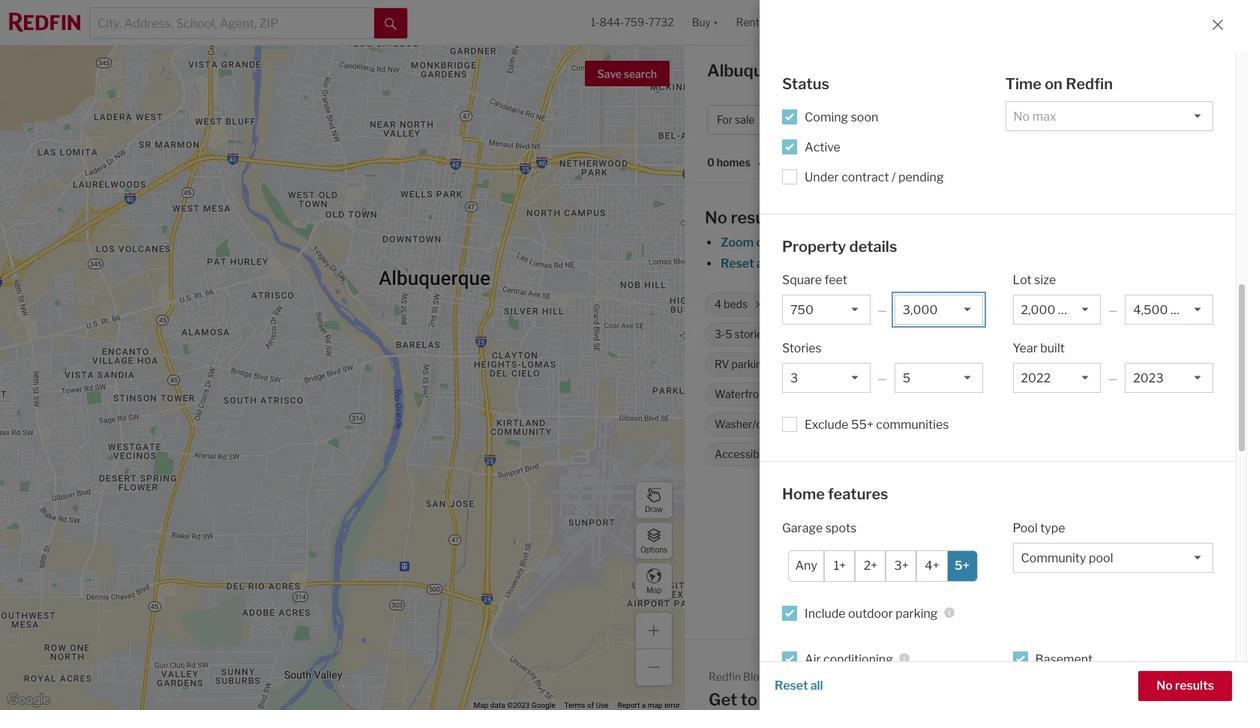 Task type: describe. For each thing, give the bounding box(es) containing it.
parking for 5+
[[854, 448, 891, 461]]

contract
[[842, 170, 889, 184]]

3+
[[894, 559, 909, 573]]

0 vertical spatial air conditioning
[[809, 358, 886, 371]]

2023
[[863, 328, 890, 341]]

Any radio
[[788, 550, 825, 582]]

report
[[618, 701, 640, 710]]

terms
[[564, 701, 585, 710]]

recommended
[[796, 156, 872, 169]]

map data ©2023 google
[[474, 701, 555, 710]]

4+ radio
[[917, 550, 948, 582]]

washer/dryer
[[715, 418, 782, 431]]

4+ for 4+ baths
[[787, 298, 800, 311]]

home for home type
[[869, 114, 899, 126]]

map button
[[635, 562, 673, 600]]

read more link
[[1149, 670, 1223, 688]]

of
[[587, 701, 594, 710]]

map region
[[0, 0, 797, 710]]

lot size
[[1013, 273, 1056, 287]]

remove rv parking image
[[776, 360, 785, 369]]

size
[[1034, 273, 1056, 287]]

active
[[805, 140, 841, 154]]

details
[[849, 237, 897, 255]]

bd
[[976, 114, 989, 126]]

built 2022-2023
[[809, 328, 890, 341]]

7732
[[648, 16, 674, 29]]

2+ radio
[[855, 550, 886, 582]]

house
[[894, 418, 924, 431]]

55+
[[851, 418, 874, 432]]

0 vertical spatial air
[[809, 358, 823, 371]]

pets allowed
[[990, 388, 1053, 401]]

beds
[[724, 298, 748, 311]]

hookup
[[784, 418, 821, 431]]

include outdoor parking
[[805, 606, 938, 621]]

redfin for redfin blog
[[709, 670, 741, 683]]

square feet
[[782, 273, 847, 287]]

0
[[707, 156, 715, 169]]

remove accessible home image
[[806, 450, 815, 459]]

4,500
[[1058, 298, 1088, 311]]

pets
[[990, 388, 1013, 401]]

type for pool type
[[1040, 521, 1065, 535]]

750-3,000 sq. ft.
[[870, 298, 954, 311]]

750-
[[870, 298, 894, 311]]

price button
[[789, 105, 853, 135]]

primary
[[1013, 358, 1051, 371]]

2,000
[[995, 298, 1025, 311]]

data
[[490, 701, 505, 710]]

remove fireplace image
[[980, 360, 989, 369]]

soon
[[851, 110, 879, 124]]

use
[[596, 701, 609, 710]]

— for square feet
[[878, 304, 887, 316]]

1-844-759-7732 link
[[591, 16, 674, 29]]

reset all
[[775, 679, 823, 693]]

1 vertical spatial air conditioning
[[805, 652, 893, 666]]

/ for pending
[[892, 170, 896, 184]]

remove primary bedroom on main image
[[1147, 360, 1156, 369]]

rv parking
[[715, 358, 769, 371]]

1 horizontal spatial nm
[[916, 690, 944, 709]]

1 vertical spatial basement
[[1035, 652, 1093, 666]]

2 sq. from the left
[[1028, 298, 1041, 311]]

options button
[[635, 522, 673, 559]]

1 sq. from the left
[[927, 298, 941, 311]]

3-5 stories
[[715, 328, 768, 341]]

recommended button
[[793, 156, 884, 170]]

price
[[799, 114, 825, 126]]

property
[[782, 237, 846, 255]]

results inside button
[[1175, 679, 1214, 693]]

ba
[[1013, 114, 1025, 126]]

bedroom
[[1054, 358, 1098, 371]]

search
[[624, 67, 657, 80]]

have
[[900, 388, 925, 401]]

lot
[[1119, 298, 1132, 311]]

pool
[[1013, 521, 1038, 535]]

0 vertical spatial albuquerque,
[[707, 61, 813, 80]]

options
[[640, 545, 668, 554]]

reset inside the zoom out reset all filters
[[721, 256, 754, 271]]

waterfront
[[715, 388, 769, 401]]

accessible
[[715, 448, 768, 461]]

/ for 4+
[[991, 114, 995, 126]]

1 vertical spatial air
[[805, 652, 821, 666]]

know
[[761, 690, 804, 709]]

for sale
[[717, 114, 755, 126]]

google image
[[4, 691, 53, 710]]

garage
[[782, 521, 823, 535]]

5+ radio
[[947, 550, 978, 582]]

0 horizontal spatial nm
[[816, 61, 844, 80]]

have view
[[900, 388, 950, 401]]

4 for 4 bd / 4+ ba
[[967, 114, 974, 126]]

home type button
[[859, 105, 951, 135]]

market
[[1060, 65, 1101, 79]]

outdoor
[[848, 606, 893, 621]]

1 horizontal spatial on
[[1101, 358, 1113, 371]]

save
[[597, 67, 622, 80]]

coming
[[805, 110, 848, 124]]

remove 2,000 sq. ft.-4,500 sq. ft. lot image
[[1143, 300, 1152, 309]]

reset all filters button
[[720, 256, 806, 271]]

property details
[[782, 237, 897, 255]]

remove air conditioning image
[[894, 360, 903, 369]]

terms of use
[[564, 701, 609, 710]]

time
[[1005, 75, 1042, 93]]

zoom out button
[[720, 235, 776, 250]]

all inside button
[[811, 679, 823, 693]]

lot
[[1013, 273, 1032, 287]]

view
[[928, 388, 950, 401]]

2 ft. from the left
[[1107, 298, 1117, 311]]

under contract / pending
[[805, 170, 944, 184]]

remove 4 beds image
[[754, 300, 763, 309]]

get to know albuquerque, nm
[[709, 690, 944, 709]]

guest
[[863, 418, 892, 431]]

read
[[1149, 671, 1179, 685]]

stories
[[782, 341, 822, 355]]

2,000 sq. ft.-4,500 sq. ft. lot
[[995, 298, 1132, 311]]



Task type: locate. For each thing, give the bounding box(es) containing it.
submit search image
[[385, 18, 397, 30]]

1 vertical spatial type
[[1040, 521, 1065, 535]]

rv
[[715, 358, 729, 371]]

3,000
[[894, 298, 925, 311]]

under
[[805, 170, 839, 184]]

2 horizontal spatial redfin
[[1066, 75, 1113, 93]]

844-
[[600, 16, 624, 29]]

redfin for redfin
[[862, 500, 899, 514]]

1 vertical spatial spots
[[825, 521, 857, 535]]

3-
[[715, 328, 725, 341]]

0 vertical spatial parking
[[732, 358, 769, 371]]

all inside the zoom out reset all filters
[[757, 256, 769, 271]]

0 horizontal spatial basement
[[810, 388, 860, 401]]

home type
[[869, 114, 923, 126]]

any
[[795, 559, 817, 573]]

1 horizontal spatial home
[[869, 114, 899, 126]]

redfin blog
[[709, 670, 766, 683]]

0 vertical spatial 4+
[[997, 114, 1010, 126]]

4+ baths
[[787, 298, 830, 311]]

5+ for 5+
[[955, 559, 970, 573]]

to
[[741, 690, 757, 709]]

1 horizontal spatial sq.
[[1028, 298, 1041, 311]]

home inside 'button'
[[869, 114, 899, 126]]

uppers
[[960, 328, 994, 341]]

0 horizontal spatial /
[[892, 170, 896, 184]]

1 vertical spatial conditioning
[[824, 652, 893, 666]]

no results button
[[1139, 671, 1232, 701]]

/
[[991, 114, 995, 126], [892, 170, 896, 184]]

for
[[717, 114, 733, 126]]

no results inside button
[[1157, 679, 1214, 693]]

3 sq. from the left
[[1090, 298, 1104, 311]]

0 horizontal spatial results
[[731, 208, 785, 227]]

1 horizontal spatial results
[[1175, 679, 1214, 693]]

1 ft. from the left
[[943, 298, 954, 311]]

0 vertical spatial home
[[869, 114, 899, 126]]

2 vertical spatial 4+
[[925, 559, 939, 573]]

no left more
[[1157, 679, 1173, 693]]

0 vertical spatial on
[[1045, 75, 1063, 93]]

— down 2023
[[878, 372, 887, 385]]

City, Address, School, Agent, ZIP search field
[[90, 8, 374, 38]]

type right soon
[[901, 114, 923, 126]]

washer/dryer hookup
[[715, 418, 821, 431]]

1 vertical spatial results
[[1175, 679, 1214, 693]]

1 horizontal spatial 5+
[[955, 559, 970, 573]]

5+ for 5+ parking spots
[[839, 448, 851, 461]]

spots left remove 5+ parking spots image
[[893, 448, 920, 461]]

fixer-
[[932, 328, 960, 341]]

4+ left ba
[[997, 114, 1010, 126]]

error
[[664, 701, 680, 710]]

4 left the beds
[[715, 298, 722, 311]]

0 horizontal spatial map
[[474, 701, 489, 710]]

reset inside button
[[775, 679, 808, 693]]

remove waterfront image
[[777, 390, 786, 399]]

year
[[1013, 341, 1038, 355]]

ft.
[[943, 298, 954, 311], [1107, 298, 1117, 311]]

0 vertical spatial conditioning
[[825, 358, 886, 371]]

1 horizontal spatial map
[[646, 585, 662, 594]]

reset all button
[[775, 671, 823, 701]]

home for home features
[[782, 485, 825, 503]]

on
[[1045, 75, 1063, 93], [1101, 358, 1113, 371]]

1 vertical spatial redfin
[[862, 500, 899, 514]]

remove have view image
[[957, 390, 966, 399]]

remove 750-3,000 sq. ft. image
[[962, 300, 971, 309]]

remove pets allowed image
[[1060, 390, 1069, 399]]

0 vertical spatial redfin
[[1066, 75, 1113, 93]]

4 left bd
[[967, 114, 974, 126]]

1 horizontal spatial type
[[1040, 521, 1065, 535]]

2 vertical spatial parking
[[896, 606, 938, 621]]

0 horizontal spatial ft.
[[943, 298, 954, 311]]

1 vertical spatial all
[[811, 679, 823, 693]]

map for map data ©2023 google
[[474, 701, 489, 710]]

1 horizontal spatial no
[[1157, 679, 1173, 693]]

map left the data
[[474, 701, 489, 710]]

zoom
[[721, 235, 754, 250]]

0 horizontal spatial all
[[757, 256, 769, 271]]

a
[[642, 701, 646, 710]]

4+ inside 4 bd / 4+ ba button
[[997, 114, 1010, 126]]

0 vertical spatial spots
[[893, 448, 920, 461]]

1 vertical spatial no
[[1157, 679, 1173, 693]]

parking
[[732, 358, 769, 371], [854, 448, 891, 461], [896, 606, 938, 621]]

1 horizontal spatial redfin
[[862, 500, 899, 514]]

ft.-
[[1044, 298, 1058, 311]]

option group
[[788, 550, 978, 582]]

0 horizontal spatial home
[[782, 485, 825, 503]]

1 vertical spatial map
[[474, 701, 489, 710]]

0 vertical spatial all
[[757, 256, 769, 271]]

time on redfin
[[1005, 75, 1113, 93]]

remove washer/dryer hookup image
[[830, 420, 839, 429]]

filters
[[772, 256, 805, 271]]

2 horizontal spatial 4+
[[997, 114, 1010, 126]]

ft. left remove 750-3,000 sq. ft. image
[[943, 298, 954, 311]]

include
[[805, 606, 846, 621]]

1 horizontal spatial no results
[[1157, 679, 1214, 693]]

0 horizontal spatial sq.
[[927, 298, 941, 311]]

reset
[[721, 256, 754, 271], [775, 679, 808, 693]]

air up reset all
[[805, 652, 821, 666]]

1 vertical spatial no results
[[1157, 679, 1214, 693]]

square
[[782, 273, 822, 287]]

1 horizontal spatial /
[[991, 114, 995, 126]]

sq. left ft.- at the top
[[1028, 298, 1041, 311]]

type
[[901, 114, 923, 126], [1040, 521, 1065, 535]]

0 horizontal spatial on
[[1045, 75, 1063, 93]]

4 bd / 4+ ba
[[967, 114, 1025, 126]]

0 vertical spatial nm
[[816, 61, 844, 80]]

built
[[1040, 341, 1065, 355]]

0 horizontal spatial type
[[901, 114, 923, 126]]

air conditioning up get to know albuquerque, nm
[[805, 652, 893, 666]]

2022-
[[833, 328, 863, 341]]

parking for rv
[[732, 358, 769, 371]]

4+ left baths in the right of the page
[[787, 298, 800, 311]]

0 vertical spatial no
[[705, 208, 727, 227]]

report a map error
[[618, 701, 680, 710]]

reset right the blog
[[775, 679, 808, 693]]

home up garage
[[782, 485, 825, 503]]

1 vertical spatial albuquerque,
[[807, 690, 913, 709]]

2 vertical spatial redfin
[[709, 670, 741, 683]]

4+ left '5+' radio
[[925, 559, 939, 573]]

0 vertical spatial map
[[646, 585, 662, 594]]

/ right bd
[[991, 114, 995, 126]]

0 horizontal spatial 4
[[715, 298, 722, 311]]

1 horizontal spatial ft.
[[1107, 298, 1117, 311]]

1 vertical spatial on
[[1101, 358, 1113, 371]]

spots down home features
[[825, 521, 857, 535]]

0 vertical spatial /
[[991, 114, 995, 126]]

accessible home
[[715, 448, 798, 461]]

/ left pending
[[892, 170, 896, 184]]

0 horizontal spatial redfin
[[709, 670, 741, 683]]

4 inside button
[[967, 114, 974, 126]]

—
[[878, 304, 887, 316], [1109, 304, 1118, 316], [878, 372, 887, 385], [1109, 372, 1118, 385]]

1 horizontal spatial 4+
[[925, 559, 939, 573]]

map inside button
[[646, 585, 662, 594]]

1+
[[834, 559, 846, 573]]

on left main
[[1101, 358, 1113, 371]]

type right pool at the right bottom of page
[[1040, 521, 1065, 535]]

/ inside button
[[991, 114, 995, 126]]

5+
[[839, 448, 851, 461], [955, 559, 970, 573]]

1 horizontal spatial all
[[811, 679, 823, 693]]

blog
[[743, 670, 766, 683]]

remove basement image
[[867, 390, 876, 399]]

5+ inside radio
[[955, 559, 970, 573]]

conditioning down built 2022-2023
[[825, 358, 886, 371]]

no results
[[705, 208, 785, 227], [1157, 679, 1214, 693]]

pending
[[898, 170, 944, 184]]

fireplace
[[927, 358, 973, 371]]

option group containing any
[[788, 550, 978, 582]]

— left lot at top
[[1109, 304, 1118, 316]]

no inside button
[[1157, 679, 1173, 693]]

0 vertical spatial type
[[901, 114, 923, 126]]

2 horizontal spatial sq.
[[1090, 298, 1104, 311]]

insights
[[1104, 65, 1149, 79]]

remove guest house image
[[931, 420, 940, 429]]

all right know
[[811, 679, 823, 693]]

parking down the exclude 55+ communities
[[854, 448, 891, 461]]

garage spots
[[782, 521, 857, 535]]

air down stories
[[809, 358, 823, 371]]

market insights link
[[1060, 49, 1149, 82]]

5+ down the remove washer/dryer hookup icon at the right bottom of the page
[[839, 448, 851, 461]]

1+ radio
[[825, 550, 855, 582]]

1-844-759-7732
[[591, 16, 674, 29]]

0 vertical spatial basement
[[810, 388, 860, 401]]

4+
[[997, 114, 1010, 126], [787, 298, 800, 311], [925, 559, 939, 573]]

pool type
[[1013, 521, 1065, 535]]

5+ parking spots
[[839, 448, 920, 461]]

reset down zoom
[[721, 256, 754, 271]]

map
[[646, 585, 662, 594], [474, 701, 489, 710]]

— down main
[[1109, 372, 1118, 385]]

0 horizontal spatial reset
[[721, 256, 754, 271]]

0 vertical spatial no results
[[705, 208, 785, 227]]

conditioning down outdoor
[[824, 652, 893, 666]]

on right time
[[1045, 75, 1063, 93]]

0 vertical spatial reset
[[721, 256, 754, 271]]

1 vertical spatial 4
[[715, 298, 722, 311]]

google
[[532, 701, 555, 710]]

1 vertical spatial home
[[782, 485, 825, 503]]

1 vertical spatial parking
[[854, 448, 891, 461]]

all
[[757, 256, 769, 271], [811, 679, 823, 693]]

list box
[[1005, 101, 1213, 131], [782, 295, 871, 325], [895, 295, 983, 325], [1013, 295, 1101, 325], [1125, 295, 1213, 325], [782, 363, 871, 393], [895, 363, 983, 393], [1013, 363, 1101, 393], [1125, 363, 1213, 393], [1013, 543, 1213, 573]]

type inside 'button'
[[901, 114, 923, 126]]

type for home type
[[901, 114, 923, 126]]

0 horizontal spatial parking
[[732, 358, 769, 371]]

air
[[809, 358, 823, 371], [805, 652, 821, 666]]

sort
[[769, 156, 791, 169]]

ft. left lot at top
[[1107, 298, 1117, 311]]

4 bd / 4+ ba button
[[957, 105, 1053, 135]]

1 horizontal spatial reset
[[775, 679, 808, 693]]

feet
[[825, 273, 847, 287]]

exclude
[[805, 418, 849, 432]]

more
[[1181, 671, 1211, 685]]

1 horizontal spatial basement
[[1035, 652, 1093, 666]]

5
[[725, 328, 732, 341]]

1 horizontal spatial spots
[[893, 448, 920, 461]]

1 vertical spatial /
[[892, 170, 896, 184]]

map for map
[[646, 585, 662, 594]]

remove 4 bd / 4+ ba image
[[1032, 115, 1041, 124]]

0 homes • sort : recommended
[[707, 156, 872, 170]]

0 horizontal spatial 5+
[[839, 448, 851, 461]]

— for lot size
[[1109, 304, 1118, 316]]

— up 2023
[[878, 304, 887, 316]]

parking right outdoor
[[896, 606, 938, 621]]

5+ right "4+" radio
[[955, 559, 970, 573]]

zoom out reset all filters
[[721, 235, 805, 271]]

redfin link
[[862, 500, 899, 514]]

4 for 4 beds
[[715, 298, 722, 311]]

guest house
[[863, 418, 924, 431]]

all down out
[[757, 256, 769, 271]]

1 vertical spatial reset
[[775, 679, 808, 693]]

1 vertical spatial nm
[[916, 690, 944, 709]]

4 beds
[[715, 298, 748, 311]]

built
[[809, 328, 831, 341]]

4+ inside "4+" radio
[[925, 559, 939, 573]]

0 horizontal spatial no results
[[705, 208, 785, 227]]

results
[[731, 208, 785, 227], [1175, 679, 1214, 693]]

sale
[[933, 61, 967, 80]]

4+ for 4+
[[925, 559, 939, 573]]

1 horizontal spatial 4
[[967, 114, 974, 126]]

report a map error link
[[618, 701, 680, 710]]

main
[[1115, 358, 1139, 371]]

air conditioning down 2022-
[[809, 358, 886, 371]]

no up zoom
[[705, 208, 727, 227]]

fixer-uppers
[[932, 328, 994, 341]]

0 horizontal spatial spots
[[825, 521, 857, 535]]

2 horizontal spatial parking
[[896, 606, 938, 621]]

coming soon
[[805, 110, 879, 124]]

parking right rv
[[732, 358, 769, 371]]

0 horizontal spatial no
[[705, 208, 727, 227]]

1 vertical spatial 4+
[[787, 298, 800, 311]]

year built
[[1013, 341, 1065, 355]]

— for year built
[[1109, 372, 1118, 385]]

sq. right 3,000
[[927, 298, 941, 311]]

0 horizontal spatial 4+
[[787, 298, 800, 311]]

sale
[[735, 114, 755, 126]]

1 vertical spatial 5+
[[955, 559, 970, 573]]

remove 5+ parking spots image
[[928, 450, 937, 459]]

0 vertical spatial results
[[731, 208, 785, 227]]

sq. right 4,500
[[1090, 298, 1104, 311]]

0 vertical spatial 4
[[967, 114, 974, 126]]

home features
[[782, 485, 888, 503]]

home down homes
[[869, 114, 899, 126]]

— for stories
[[878, 372, 887, 385]]

0 vertical spatial 5+
[[839, 448, 851, 461]]

map down options
[[646, 585, 662, 594]]

1 horizontal spatial parking
[[854, 448, 891, 461]]

3+ radio
[[886, 550, 917, 582]]



Task type: vqa. For each thing, say whether or not it's contained in the screenshot.
|
no



